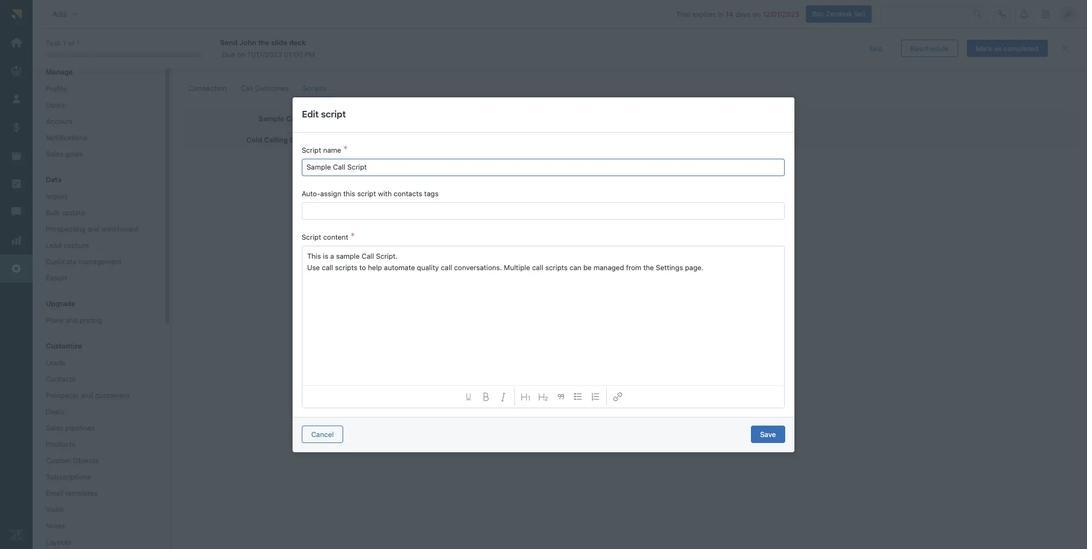 Task type: vqa. For each thing, say whether or not it's contained in the screenshot.
Date
no



Task type: locate. For each thing, give the bounding box(es) containing it.
asterisk image for script name
[[344, 146, 348, 154]]

add right add image
[[344, 156, 357, 165]]

voice
[[182, 41, 214, 56]]

0 vertical spatial add
[[52, 9, 66, 18]]

asterisk image
[[344, 146, 348, 154], [351, 233, 355, 241]]

from down pm
[[304, 59, 319, 68]]

add for add call script
[[344, 156, 357, 165]]

0 horizontal spatial the
[[258, 38, 269, 47]]

sales goals
[[46, 150, 83, 158]]

1 horizontal spatial 1
[[76, 39, 80, 47]]

script up "this"
[[302, 233, 322, 241]]

scripts link
[[297, 79, 333, 99]]

add button
[[44, 3, 88, 25]]

prospects and customers link
[[41, 389, 155, 403]]

buy zendesk sell
[[813, 10, 866, 18]]

None field
[[61, 41, 147, 51], [305, 203, 783, 219], [61, 41, 147, 51], [305, 203, 783, 219]]

profile
[[46, 84, 67, 93]]

1 vertical spatial asterisk image
[[351, 233, 355, 241]]

notes link
[[41, 519, 155, 533]]

call right sample
[[286, 114, 299, 123]]

0 vertical spatial asterisk image
[[344, 146, 348, 154]]

expires
[[693, 10, 716, 18]]

and down bulk update link
[[87, 225, 100, 233]]

heading1 image
[[522, 393, 531, 401]]

prospecting and enrichment link
[[41, 222, 155, 236]]

call inside call outcomes link
[[241, 84, 253, 93]]

is
[[323, 252, 329, 260]]

sales goals link
[[41, 147, 155, 161]]

asterisk image right content
[[351, 233, 355, 241]]

slide
[[271, 38, 288, 47]]

2 vertical spatial script
[[302, 233, 322, 241]]

calls image
[[999, 10, 1007, 18]]

call left your
[[182, 59, 195, 68]]

11/17/2023
[[247, 50, 282, 59]]

script up with
[[372, 156, 391, 165]]

objects
[[73, 457, 99, 465]]

scripts left "can"
[[546, 263, 568, 272]]

edit inside button
[[348, 115, 359, 122]]

add call script button
[[322, 152, 400, 169]]

deals link
[[41, 405, 155, 419]]

edit right edit script
[[348, 115, 359, 122]]

0 vertical spatial from
[[304, 59, 319, 68]]

customers
[[95, 391, 130, 400]]

completed
[[1005, 44, 1039, 53]]

assign
[[321, 189, 342, 198]]

and up 'leads'
[[216, 41, 238, 56]]

and down contacts link
[[81, 391, 93, 400]]

script content
[[302, 233, 349, 241]]

1 vertical spatial sales
[[46, 424, 63, 433]]

script up outreach
[[301, 114, 322, 123]]

0 vertical spatial on
[[753, 10, 761, 18]]

1 horizontal spatial edit
[[348, 115, 359, 122]]

and for text
[[216, 41, 238, 56]]

settings
[[657, 263, 684, 272]]

sales inside sales pipelines link
[[46, 424, 63, 433]]

mark
[[977, 44, 993, 53]]

auto-
[[302, 189, 321, 198]]

edit button
[[339, 112, 369, 125]]

contacts
[[46, 375, 75, 384]]

conversations.
[[455, 263, 503, 272]]

help
[[368, 263, 383, 272]]

templates
[[65, 489, 98, 498]]

can
[[570, 263, 582, 272]]

on right the due
[[237, 50, 245, 59]]

email
[[46, 489, 63, 498]]

sales down the deals
[[46, 424, 63, 433]]

1 left the of
[[63, 39, 66, 47]]

2 sales from the top
[[46, 424, 63, 433]]

1 horizontal spatial scripts
[[546, 263, 568, 272]]

products
[[46, 440, 75, 449]]

call down is
[[322, 263, 334, 272]]

send
[[220, 38, 238, 47]]

1 horizontal spatial contacts
[[394, 189, 423, 198]]

chevron down image
[[71, 10, 79, 18]]

1 vertical spatial add
[[344, 156, 357, 165]]

sample call script
[[259, 114, 322, 123]]

1 horizontal spatial from
[[627, 263, 642, 272]]

task
[[46, 39, 61, 47]]

deck
[[289, 38, 306, 47]]

sales left goals
[[46, 150, 63, 158]]

scripts
[[303, 84, 326, 93]]

users
[[46, 101, 65, 109]]

None text field
[[308, 251, 781, 274]]

underline image
[[466, 393, 473, 401]]

skip
[[870, 44, 884, 53]]

edit up outreach
[[302, 109, 319, 120]]

on inside send john the slide deck due on 11/17/2023 01:00 pm
[[237, 50, 245, 59]]

sales pipelines link
[[41, 421, 155, 435]]

1 horizontal spatial asterisk image
[[351, 233, 355, 241]]

call left outcomes
[[241, 84, 253, 93]]

italic image
[[500, 393, 509, 401]]

about
[[358, 59, 377, 68]]

from inside "voice and text call your leads and contacts directly from sell. learn about"
[[304, 59, 319, 68]]

and
[[216, 41, 238, 56], [233, 59, 245, 68], [87, 225, 100, 233], [65, 316, 78, 325], [81, 391, 93, 400]]

call right add image
[[359, 156, 370, 165]]

script down outreach
[[302, 146, 322, 154]]

scripts down sample
[[336, 263, 358, 272]]

management
[[79, 257, 122, 266]]

script inside button
[[372, 156, 391, 165]]

as
[[995, 44, 1003, 53]]

0 horizontal spatial edit
[[302, 109, 319, 120]]

1 horizontal spatial on
[[753, 10, 761, 18]]

the left settings
[[644, 263, 655, 272]]

0 horizontal spatial scripts
[[336, 263, 358, 272]]

bulk update link
[[41, 206, 155, 220]]

days
[[736, 10, 751, 18]]

1 vertical spatial from
[[627, 263, 642, 272]]

skip button
[[860, 40, 893, 57]]

call right quality
[[441, 263, 453, 272]]

sales for sales goals
[[46, 150, 63, 158]]

script
[[321, 109, 346, 120], [372, 156, 391, 165], [358, 189, 377, 198]]

0 horizontal spatial from
[[304, 59, 319, 68]]

search image
[[974, 10, 983, 18]]

account link
[[41, 114, 155, 129]]

1 vertical spatial the
[[644, 263, 655, 272]]

the up 11/17/2023
[[258, 38, 269, 47]]

1 vertical spatial on
[[237, 50, 245, 59]]

prospecting and enrichment
[[46, 225, 139, 233]]

0 horizontal spatial 1
[[63, 39, 66, 47]]

call up to
[[362, 252, 375, 260]]

enrichment
[[102, 225, 139, 233]]

0 vertical spatial contacts
[[247, 59, 276, 68]]

script down the scripts link
[[321, 109, 346, 120]]

asterisk image right name
[[344, 146, 348, 154]]

voice and text call your leads and contacts directly from sell. learn about
[[182, 41, 379, 68]]

1 horizontal spatial add
[[344, 156, 357, 165]]

asterisk image for script content
[[351, 233, 355, 241]]

0 horizontal spatial on
[[237, 50, 245, 59]]

tags
[[425, 189, 439, 198]]

add image
[[331, 156, 340, 165]]

0 horizontal spatial contacts
[[247, 59, 276, 68]]

outcomes
[[255, 84, 289, 93]]

contacts right with
[[394, 189, 423, 198]]

script right 'this' on the top of page
[[358, 189, 377, 198]]

add
[[52, 9, 66, 18], [344, 156, 357, 165]]

scripts
[[336, 263, 358, 272], [546, 263, 568, 272]]

auto-assign this script with contacts tags
[[302, 189, 439, 198]]

page.
[[686, 263, 704, 272]]

profile link
[[41, 82, 155, 96]]

1 sales from the top
[[46, 150, 63, 158]]

0 horizontal spatial add
[[52, 9, 66, 18]]

12/01/2023
[[763, 10, 800, 18]]

bullet list image
[[574, 393, 583, 401]]

and right plans
[[65, 316, 78, 325]]

0 horizontal spatial asterisk image
[[344, 146, 348, 154]]

from right managed on the right of page
[[627, 263, 642, 272]]

plans and pricing link
[[41, 313, 155, 328]]

call outcomes
[[241, 84, 289, 93]]

0 vertical spatial the
[[258, 38, 269, 47]]

add left 'chevron down' image at the left of the page
[[52, 9, 66, 18]]

pipelines
[[65, 424, 95, 433]]

reschedule
[[911, 44, 949, 53]]

call
[[182, 59, 195, 68], [241, 84, 253, 93], [286, 114, 299, 123], [362, 252, 375, 260]]

layouts link
[[41, 536, 155, 550]]

1 vertical spatial script
[[302, 146, 322, 154]]

jp button
[[1060, 5, 1077, 23]]

1 vertical spatial script
[[372, 156, 391, 165]]

script.
[[377, 252, 398, 260]]

sales pipelines
[[46, 424, 95, 433]]

contacts down 11/17/2023
[[247, 59, 276, 68]]

sample
[[259, 114, 284, 123]]

1 horizontal spatial the
[[644, 263, 655, 272]]

0 vertical spatial sales
[[46, 150, 63, 158]]

script name
[[302, 146, 342, 154]]

deals
[[46, 408, 64, 416]]

on right days on the right of the page
[[753, 10, 761, 18]]

1 right the of
[[76, 39, 80, 47]]

edit for edit script
[[302, 109, 319, 120]]

sales inside sales goals link
[[46, 150, 63, 158]]



Task type: describe. For each thing, give the bounding box(es) containing it.
managed
[[594, 263, 625, 272]]

manage
[[46, 68, 73, 76]]

call inside "voice and text call your leads and contacts directly from sell. learn about"
[[182, 59, 195, 68]]

export link
[[41, 271, 155, 285]]

and down the due
[[233, 59, 245, 68]]

this
[[308, 252, 322, 260]]

link image
[[614, 393, 623, 401]]

your
[[197, 59, 211, 68]]

script for script name
[[302, 146, 322, 154]]

from inside this is a sample call script. use call scripts to help automate quality call conversations. multiple call scripts can be managed from the settings page.
[[627, 263, 642, 272]]

script for script content
[[302, 233, 322, 241]]

content
[[324, 233, 349, 241]]

name
[[324, 146, 342, 154]]

prospecting
[[46, 225, 85, 233]]

users link
[[41, 98, 155, 112]]

sample
[[337, 252, 360, 260]]

learn
[[337, 59, 356, 68]]

save
[[761, 430, 777, 439]]

call inside button
[[359, 156, 370, 165]]

layouts
[[46, 538, 71, 547]]

trial expires in 14 days on 12/01/2023
[[677, 10, 800, 18]]

cancel button
[[302, 426, 343, 444]]

and for enrichment
[[87, 225, 100, 233]]

notifications
[[46, 133, 87, 142]]

with
[[378, 189, 392, 198]]

2 scripts from the left
[[546, 263, 568, 272]]

cancel image
[[1062, 44, 1071, 53]]

in
[[718, 10, 724, 18]]

Script name field
[[307, 159, 781, 176]]

outreach
[[290, 136, 322, 144]]

quote image
[[557, 393, 566, 401]]

the inside this is a sample call script. use call scripts to help automate quality call conversations. multiple call scripts can be managed from the settings page.
[[644, 263, 655, 272]]

email templates
[[46, 489, 98, 498]]

plans
[[46, 316, 64, 325]]

cold
[[247, 136, 262, 144]]

1 1 from the left
[[63, 39, 66, 47]]

jp
[[1064, 9, 1073, 18]]

zendesk products image
[[1043, 10, 1050, 18]]

custom
[[46, 457, 71, 465]]

1 vertical spatial contacts
[[394, 189, 423, 198]]

visits link
[[41, 503, 155, 517]]

2 vertical spatial script
[[358, 189, 377, 198]]

custom objects link
[[41, 454, 155, 468]]

pricing
[[80, 316, 102, 325]]

update
[[62, 208, 85, 217]]

1 scripts from the left
[[336, 263, 358, 272]]

plans and pricing
[[46, 316, 102, 325]]

call right multiple
[[533, 263, 544, 272]]

text
[[240, 41, 264, 56]]

sales for sales pipelines
[[46, 424, 63, 433]]

lead capture
[[46, 241, 89, 250]]

notes
[[46, 522, 65, 531]]

bulk
[[46, 208, 60, 217]]

due
[[222, 50, 235, 59]]

goals
[[65, 150, 83, 158]]

send john the slide deck link
[[220, 37, 841, 47]]

export
[[46, 274, 67, 282]]

list number image
[[592, 393, 601, 401]]

2 1 from the left
[[76, 39, 80, 47]]

prospects and customers
[[46, 391, 130, 400]]

lead capture link
[[41, 238, 155, 253]]

visits
[[46, 506, 64, 514]]

this
[[344, 189, 356, 198]]

and for pricing
[[65, 316, 78, 325]]

duplicate management
[[46, 257, 122, 266]]

products link
[[41, 438, 155, 452]]

01:00
[[284, 50, 303, 59]]

connection
[[189, 84, 227, 93]]

subscriptions
[[46, 473, 91, 482]]

mark as completed
[[977, 44, 1039, 53]]

duplicate
[[46, 257, 77, 266]]

call inside this is a sample call script. use call scripts to help automate quality call conversations. multiple call scripts can be managed from the settings page.
[[362, 252, 375, 260]]

pm
[[305, 50, 315, 59]]

capture
[[64, 241, 89, 250]]

this is a sample call script. use call scripts to help automate quality call conversations. multiple call scripts can be managed from the settings page.
[[308, 252, 704, 272]]

edit script
[[302, 109, 346, 120]]

save button
[[751, 426, 786, 444]]

send john the slide deck due on 11/17/2023 01:00 pm
[[220, 38, 315, 59]]

prospects
[[46, 391, 79, 400]]

leads link
[[41, 356, 155, 370]]

zendesk
[[826, 10, 853, 18]]

and for customers
[[81, 391, 93, 400]]

import link
[[41, 189, 155, 204]]

upgrade
[[46, 299, 75, 308]]

automate
[[385, 263, 416, 272]]

edit for edit
[[348, 115, 359, 122]]

quality
[[418, 263, 440, 272]]

contacts inside "voice and text call your leads and contacts directly from sell. learn about"
[[247, 59, 276, 68]]

0 vertical spatial script
[[301, 114, 322, 123]]

john
[[239, 38, 256, 47]]

bold image
[[482, 393, 491, 401]]

sell.
[[321, 59, 335, 68]]

0 vertical spatial script
[[321, 109, 346, 120]]

zendesk image
[[9, 529, 23, 543]]

subscriptions link
[[41, 470, 155, 484]]

to
[[360, 263, 367, 272]]

trial
[[677, 10, 691, 18]]

heading2 image
[[540, 393, 548, 401]]

customize
[[46, 342, 82, 351]]

none text field containing this is a sample call script.
[[308, 251, 781, 274]]

leads
[[46, 359, 65, 367]]

task 1 of 1
[[46, 39, 80, 47]]

be
[[584, 263, 592, 272]]

the inside send john the slide deck due on 11/17/2023 01:00 pm
[[258, 38, 269, 47]]

add for add
[[52, 9, 66, 18]]

lead
[[46, 241, 62, 250]]

bell image
[[1020, 10, 1029, 18]]

calling
[[264, 136, 288, 144]]

account
[[46, 117, 73, 126]]



